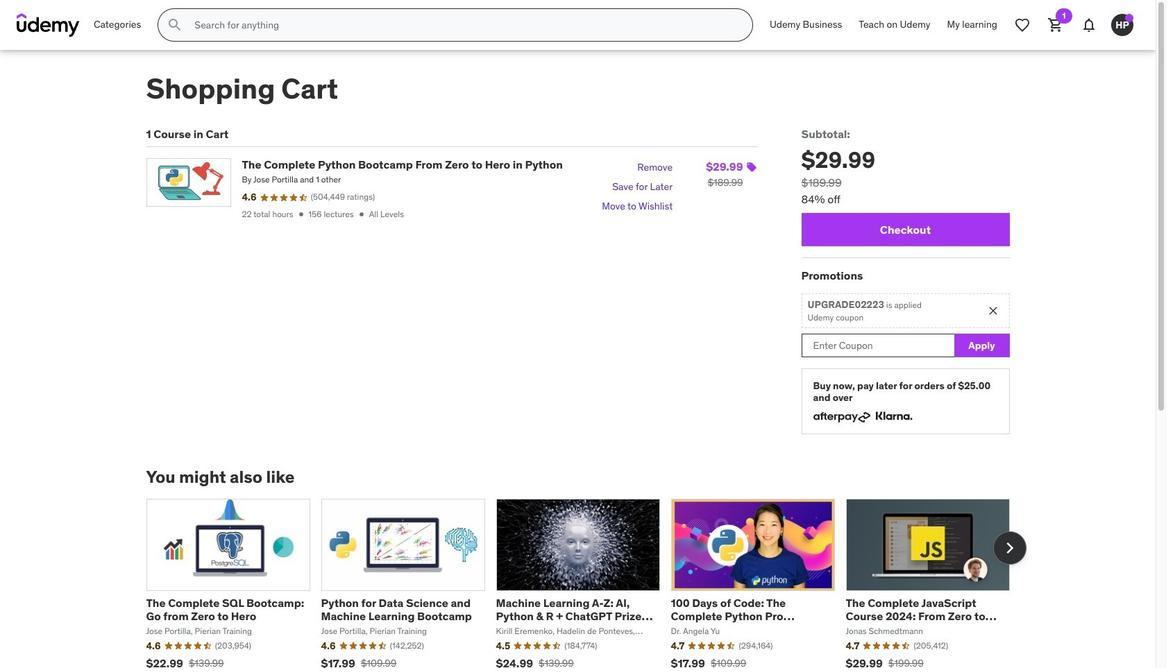 Task type: locate. For each thing, give the bounding box(es) containing it.
504,449 ratings element
[[311, 192, 375, 203]]

wishlist image
[[1015, 17, 1031, 33]]

you have alerts image
[[1126, 14, 1134, 22]]

klarna image
[[876, 410, 913, 423]]

xxsmall image
[[296, 210, 306, 220]]



Task type: describe. For each thing, give the bounding box(es) containing it.
small image
[[987, 304, 1001, 318]]

shopping cart with 1 item image
[[1048, 17, 1065, 33]]

Search for anything text field
[[192, 13, 736, 37]]

Enter Coupon text field
[[802, 334, 955, 358]]

udemy image
[[17, 13, 80, 37]]

afterpay image
[[814, 412, 870, 423]]

next image
[[999, 537, 1021, 560]]

submit search image
[[167, 17, 184, 33]]

notifications image
[[1081, 17, 1098, 33]]

carousel element
[[146, 499, 1027, 669]]

xxsmall image
[[357, 210, 366, 220]]

coupon icon image
[[746, 162, 757, 173]]



Task type: vqa. For each thing, say whether or not it's contained in the screenshot.
the Udemy image
yes



